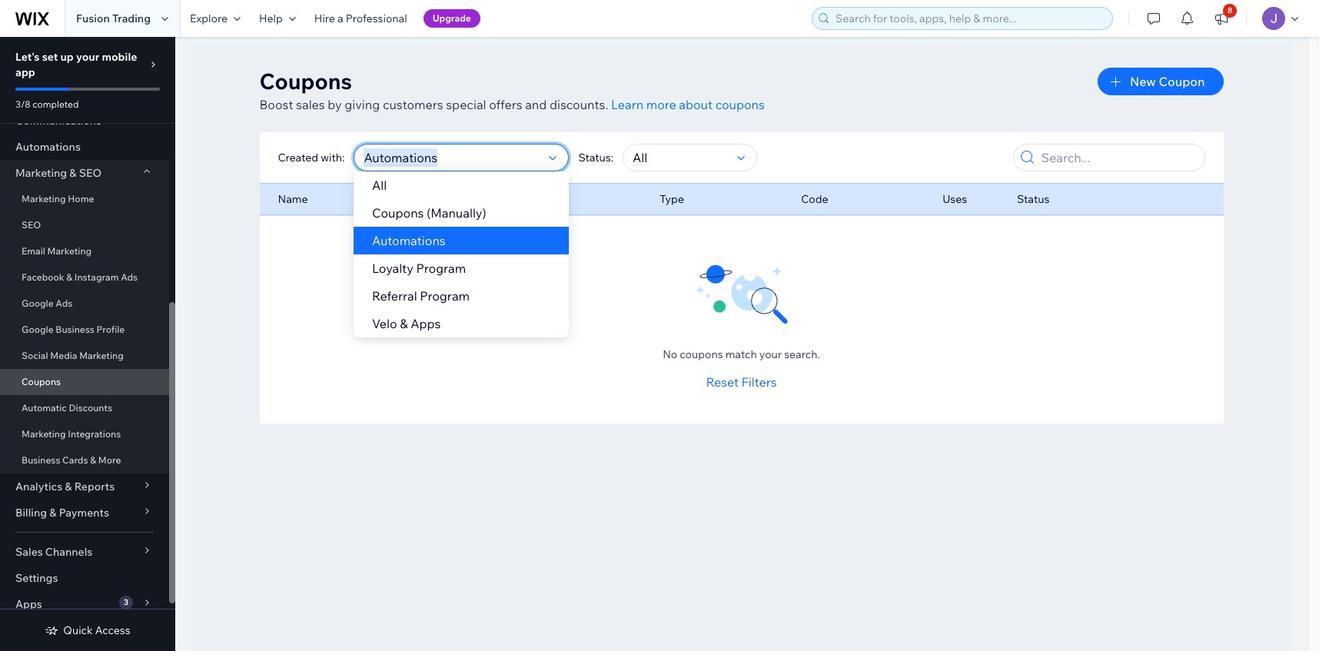 Task type: vqa. For each thing, say whether or not it's contained in the screenshot.
leftmost to
no



Task type: describe. For each thing, give the bounding box(es) containing it.
explore
[[190, 12, 228, 25]]

status
[[1017, 192, 1050, 206]]

hire a professional link
[[305, 0, 416, 37]]

1 vertical spatial coupons
[[680, 348, 723, 361]]

new
[[1130, 74, 1156, 89]]

with:
[[321, 151, 345, 165]]

sales channels button
[[0, 539, 169, 565]]

completed
[[32, 98, 79, 110]]

cards
[[62, 454, 88, 466]]

upgrade
[[433, 12, 471, 24]]

new coupon
[[1130, 74, 1205, 89]]

google ads
[[22, 298, 73, 309]]

billing
[[15, 506, 47, 520]]

marketing integrations
[[22, 428, 121, 440]]

3/8
[[15, 98, 30, 110]]

google business profile link
[[0, 317, 169, 343]]

reset filters
[[706, 374, 777, 390]]

velo
[[372, 316, 397, 331]]

a
[[338, 12, 343, 25]]

automatic
[[22, 402, 67, 414]]

marketing home link
[[0, 186, 169, 212]]

match
[[726, 348, 757, 361]]

Search for tools, apps, help & more... field
[[831, 8, 1108, 29]]

integrations
[[68, 428, 121, 440]]

more
[[646, 97, 676, 112]]

marketing & seo button
[[0, 160, 169, 186]]

seo inside 'popup button'
[[79, 166, 102, 180]]

loyalty program
[[372, 261, 466, 276]]

coupons link
[[0, 369, 169, 395]]

boost
[[259, 97, 293, 112]]

no coupons match your search.
[[663, 348, 820, 361]]

new coupon button
[[1098, 68, 1224, 95]]

learn more about coupons link
[[611, 97, 765, 112]]

list box containing all
[[354, 171, 569, 338]]

reports
[[74, 480, 115, 494]]

fusion trading
[[76, 12, 151, 25]]

marketing down profile
[[79, 350, 124, 361]]

social
[[22, 350, 48, 361]]

your for mobile
[[76, 50, 99, 64]]

marketing home
[[22, 193, 94, 205]]

reset
[[706, 374, 739, 390]]

up
[[60, 50, 74, 64]]

coupons boost sales by giving customers special offers and discounts. learn more about coupons
[[259, 68, 765, 112]]

access
[[95, 624, 130, 637]]

email marketing
[[22, 245, 92, 257]]

coupons inside coupons boost sales by giving customers special offers and discounts. learn more about coupons
[[716, 97, 765, 112]]

billing & payments button
[[0, 500, 169, 526]]

social media marketing
[[22, 350, 124, 361]]

discounts
[[69, 402, 112, 414]]

sales
[[15, 545, 43, 559]]

coupon
[[1159, 74, 1205, 89]]

type
[[660, 192, 684, 206]]

automations for automations link
[[15, 140, 81, 154]]

upgrade button
[[423, 9, 480, 28]]

Search... field
[[1037, 145, 1200, 171]]

google business profile
[[22, 324, 125, 335]]

trading
[[112, 12, 151, 25]]

help
[[259, 12, 283, 25]]

automatic discounts link
[[0, 395, 169, 421]]

social media marketing link
[[0, 343, 169, 369]]

set
[[42, 50, 58, 64]]

8 button
[[1205, 0, 1239, 37]]

8
[[1228, 5, 1233, 15]]

help button
[[250, 0, 305, 37]]

home
[[68, 193, 94, 205]]

email marketing link
[[0, 238, 169, 264]]

your for search.
[[760, 348, 782, 361]]

velo & apps
[[372, 316, 441, 331]]

more
[[98, 454, 121, 466]]

marketing up facebook & instagram ads
[[47, 245, 92, 257]]

coupons (manually)
[[372, 205, 486, 221]]

let's
[[15, 50, 40, 64]]

professional
[[346, 12, 407, 25]]

discount
[[477, 192, 521, 206]]

billing & payments
[[15, 506, 109, 520]]

status:
[[578, 151, 614, 165]]

automations for automations option
[[372, 233, 446, 248]]

sales channels
[[15, 545, 93, 559]]

profile
[[96, 324, 125, 335]]

& for apps
[[400, 316, 408, 331]]

ads inside facebook & instagram ads link
[[121, 271, 138, 283]]

& for seo
[[69, 166, 77, 180]]

code
[[801, 192, 828, 206]]

apps inside sidebar element
[[15, 597, 42, 611]]

quick access button
[[45, 624, 130, 637]]



Task type: locate. For each thing, give the bounding box(es) containing it.
0 horizontal spatial coupons
[[22, 376, 61, 388]]

0 vertical spatial seo
[[79, 166, 102, 180]]

coupons inside coupons boost sales by giving customers special offers and discounts. learn more about coupons
[[259, 68, 352, 95]]

0 vertical spatial coupons
[[259, 68, 352, 95]]

your
[[76, 50, 99, 64], [760, 348, 782, 361]]

1 vertical spatial seo
[[22, 219, 41, 231]]

1 vertical spatial coupons
[[372, 205, 424, 221]]

quick access
[[63, 624, 130, 637]]

marketing integrations link
[[0, 421, 169, 447]]

marketing for integrations
[[22, 428, 66, 440]]

& left reports
[[65, 480, 72, 494]]

coupons for coupons
[[22, 376, 61, 388]]

program for loyalty program
[[416, 261, 466, 276]]

uses
[[943, 192, 967, 206]]

created with:
[[278, 151, 345, 165]]

seo down automations link
[[79, 166, 102, 180]]

automations inside option
[[372, 233, 446, 248]]

google ads link
[[0, 291, 169, 317]]

giving
[[345, 97, 380, 112]]

1 horizontal spatial apps
[[411, 316, 441, 331]]

coupons inside sidebar element
[[22, 376, 61, 388]]

marketing down marketing & seo
[[22, 193, 66, 205]]

discounts.
[[550, 97, 608, 112]]

list box
[[354, 171, 569, 338]]

2 horizontal spatial coupons
[[372, 205, 424, 221]]

& left more
[[90, 454, 96, 466]]

coupons
[[259, 68, 352, 95], [372, 205, 424, 221], [22, 376, 61, 388]]

analytics & reports
[[15, 480, 115, 494]]

& up home
[[69, 166, 77, 180]]

0 vertical spatial your
[[76, 50, 99, 64]]

analytics
[[15, 480, 62, 494]]

business cards & more link
[[0, 447, 169, 474]]

0 vertical spatial program
[[416, 261, 466, 276]]

fusion
[[76, 12, 110, 25]]

& inside list box
[[400, 316, 408, 331]]

1 vertical spatial google
[[22, 324, 54, 335]]

apps
[[411, 316, 441, 331], [15, 597, 42, 611]]

facebook
[[22, 271, 64, 283]]

& right velo
[[400, 316, 408, 331]]

& for reports
[[65, 480, 72, 494]]

2 google from the top
[[22, 324, 54, 335]]

coupons right no
[[680, 348, 723, 361]]

automations option
[[354, 227, 569, 254]]

your right up
[[76, 50, 99, 64]]

reset filters link
[[706, 373, 777, 391]]

1 vertical spatial program
[[420, 288, 470, 304]]

coupons for coupons (manually)
[[372, 205, 424, 221]]

referral program
[[372, 288, 470, 304]]

0 horizontal spatial automations
[[15, 140, 81, 154]]

seo up 'email'
[[22, 219, 41, 231]]

coupons
[[716, 97, 765, 112], [680, 348, 723, 361]]

1 vertical spatial automations
[[372, 233, 446, 248]]

3
[[124, 597, 128, 607]]

automations
[[15, 140, 81, 154], [372, 233, 446, 248]]

email
[[22, 245, 45, 257]]

1 horizontal spatial your
[[760, 348, 782, 361]]

your inside let's set up your mobile app
[[76, 50, 99, 64]]

loyalty
[[372, 261, 413, 276]]

0 vertical spatial business
[[56, 324, 94, 335]]

referral
[[372, 288, 417, 304]]

coupons for coupons boost sales by giving customers special offers and discounts. learn more about coupons
[[259, 68, 352, 95]]

business up analytics
[[22, 454, 60, 466]]

coupons right about
[[716, 97, 765, 112]]

0 vertical spatial google
[[22, 298, 54, 309]]

1 horizontal spatial seo
[[79, 166, 102, 180]]

about
[[679, 97, 713, 112]]

no
[[663, 348, 678, 361]]

hire
[[314, 12, 335, 25]]

marketing inside 'popup button'
[[15, 166, 67, 180]]

ads right instagram
[[121, 271, 138, 283]]

settings link
[[0, 565, 169, 591]]

google for google ads
[[22, 298, 54, 309]]

& for payments
[[49, 506, 57, 520]]

name
[[278, 192, 308, 206]]

sidebar element
[[0, 0, 175, 651]]

0 horizontal spatial your
[[76, 50, 99, 64]]

marketing & seo
[[15, 166, 102, 180]]

by
[[328, 97, 342, 112]]

1 horizontal spatial coupons
[[259, 68, 352, 95]]

facebook & instagram ads
[[22, 271, 138, 283]]

1 vertical spatial ads
[[56, 298, 73, 309]]

None field
[[359, 145, 545, 171], [628, 145, 733, 171], [359, 145, 545, 171], [628, 145, 733, 171]]

automations up the loyalty program
[[372, 233, 446, 248]]

ads up google business profile
[[56, 298, 73, 309]]

your right "match"
[[760, 348, 782, 361]]

1 horizontal spatial automations
[[372, 233, 446, 248]]

ads inside google ads link
[[56, 298, 73, 309]]

marketing for home
[[22, 193, 66, 205]]

0 horizontal spatial apps
[[15, 597, 42, 611]]

communications
[[15, 114, 102, 128]]

google up social
[[22, 324, 54, 335]]

business
[[56, 324, 94, 335], [22, 454, 60, 466]]

media
[[50, 350, 77, 361]]

(manually)
[[427, 205, 486, 221]]

1 vertical spatial business
[[22, 454, 60, 466]]

google for google business profile
[[22, 324, 54, 335]]

business inside business cards & more link
[[22, 454, 60, 466]]

2 vertical spatial coupons
[[22, 376, 61, 388]]

filters
[[742, 374, 777, 390]]

1 google from the top
[[22, 298, 54, 309]]

instagram
[[74, 271, 119, 283]]

automations link
[[0, 134, 169, 160]]

learn
[[611, 97, 644, 112]]

channels
[[45, 545, 93, 559]]

program down automations option
[[416, 261, 466, 276]]

app
[[15, 65, 35, 79]]

coupons up sales
[[259, 68, 352, 95]]

0 horizontal spatial ads
[[56, 298, 73, 309]]

0 vertical spatial coupons
[[716, 97, 765, 112]]

& inside 'popup button'
[[69, 166, 77, 180]]

created
[[278, 151, 318, 165]]

special
[[446, 97, 486, 112]]

customers
[[383, 97, 443, 112]]

& right facebook
[[66, 271, 72, 283]]

program
[[416, 261, 466, 276], [420, 288, 470, 304]]

1 vertical spatial your
[[760, 348, 782, 361]]

coupons down all
[[372, 205, 424, 221]]

0 vertical spatial ads
[[121, 271, 138, 283]]

business inside 'google business profile' link
[[56, 324, 94, 335]]

let's set up your mobile app
[[15, 50, 137, 79]]

0 vertical spatial apps
[[411, 316, 441, 331]]

communications button
[[0, 108, 169, 134]]

marketing down automatic
[[22, 428, 66, 440]]

apps down referral program
[[411, 316, 441, 331]]

marketing for &
[[15, 166, 67, 180]]

analytics & reports button
[[0, 474, 169, 500]]

program for referral program
[[420, 288, 470, 304]]

business up social media marketing
[[56, 324, 94, 335]]

1 vertical spatial apps
[[15, 597, 42, 611]]

apps inside list box
[[411, 316, 441, 331]]

automations down the communications
[[15, 140, 81, 154]]

0 vertical spatial automations
[[15, 140, 81, 154]]

marketing
[[15, 166, 67, 180], [22, 193, 66, 205], [47, 245, 92, 257], [79, 350, 124, 361], [22, 428, 66, 440]]

1 horizontal spatial ads
[[121, 271, 138, 283]]

offers
[[489, 97, 522, 112]]

& right billing
[[49, 506, 57, 520]]

ads
[[121, 271, 138, 283], [56, 298, 73, 309]]

& for instagram
[[66, 271, 72, 283]]

facebook & instagram ads link
[[0, 264, 169, 291]]

0 horizontal spatial seo
[[22, 219, 41, 231]]

coupons up automatic
[[22, 376, 61, 388]]

program down the loyalty program
[[420, 288, 470, 304]]

marketing up marketing home
[[15, 166, 67, 180]]

automations inside sidebar element
[[15, 140, 81, 154]]

all
[[372, 178, 387, 193]]

search.
[[784, 348, 820, 361]]

automatic discounts
[[22, 402, 112, 414]]

google down facebook
[[22, 298, 54, 309]]

payments
[[59, 506, 109, 520]]

seo link
[[0, 212, 169, 238]]

apps down settings
[[15, 597, 42, 611]]

mobile
[[102, 50, 137, 64]]



